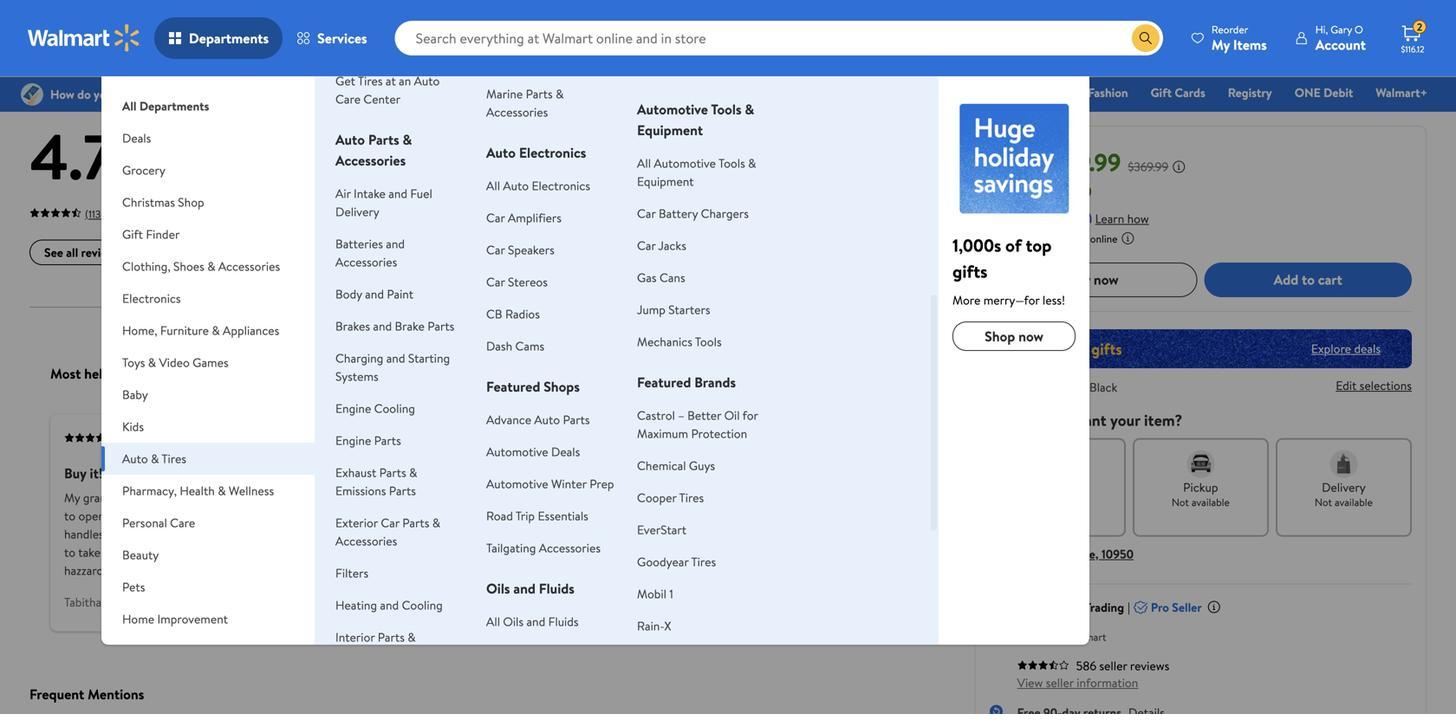 Task type: vqa. For each thing, say whether or not it's contained in the screenshot.
the check
no



Task type: describe. For each thing, give the bounding box(es) containing it.
write a review link
[[142, 240, 247, 265]]

x
[[665, 618, 671, 635]]

most helpful positive review
[[50, 364, 220, 383]]

& inside all automotive tools & equipment
[[748, 155, 756, 172]]

2 are from the left
[[235, 526, 252, 543]]

and up all oils and fluids link in the bottom of the page
[[514, 579, 536, 598]]

to inside button
[[1302, 270, 1315, 289]]

it left the is
[[326, 490, 333, 507]]

paint
[[387, 286, 414, 303]]

intake
[[354, 185, 386, 202]]

to left the see
[[152, 526, 164, 543]]

automotive winter prep
[[486, 476, 614, 492]]

whole
[[676, 508, 708, 525]]

1 horizontal spatial handles
[[367, 490, 407, 507]]

1 product group from the left
[[33, 0, 240, 35]]

great
[[274, 562, 301, 579]]

at
[[386, 72, 396, 89]]

chemical guys link
[[637, 457, 715, 474]]

home, furniture & appliances button
[[101, 315, 315, 347]]

2 3+ from the left
[[499, 10, 511, 25]]

reviews for 586 seller reviews
[[1131, 657, 1170, 674]]

deals for "deals" link
[[514, 84, 543, 101]]

gift for gift cards
[[1151, 84, 1172, 101]]

get tires at an auto care center
[[336, 72, 440, 108]]

1 vertical spatial handles
[[64, 526, 104, 543]]

delivery inside the air intake and fuel delivery
[[336, 203, 380, 220]]

departments inside popup button
[[189, 29, 269, 48]]

tailgating accessories
[[486, 540, 601, 557]]

verified for it!!!!
[[123, 431, 159, 446]]

& inside exterior car parts & accessories
[[432, 515, 441, 531]]

you
[[993, 183, 1012, 200]]

1 vertical spatial departments
[[139, 98, 209, 114]]

toys & video games button
[[101, 347, 315, 379]]

view seller information link
[[1018, 674, 1139, 691]]

place.
[[339, 526, 369, 543]]

1 vertical spatial a
[[668, 508, 674, 525]]

1 horizontal spatial it!!!!
[[164, 490, 185, 507]]

starting
[[408, 350, 450, 367]]

they
[[358, 508, 382, 525]]

pressure washers link
[[637, 60, 729, 77]]

car stereos
[[486, 274, 548, 290]]

$18/mo
[[990, 210, 1029, 227]]

baby button
[[101, 379, 315, 411]]

top
[[1026, 233, 1052, 258]]

it inside fun truck but not well built my 2 year old absolutely loved this chevy truck! he drove every chance he had for a whole month! then the drive motor on the wheels went out and he was so disappointed.  i started researching and that seems to be a common problem with it so we decided to return.
[[813, 544, 821, 561]]

mentions
[[88, 685, 144, 704]]

and up be
[[660, 526, 679, 543]]

batteries and accessories link
[[336, 235, 405, 271]]

2 inside fun truck but not well built my 2 year old absolutely loved this chevy truck! he drove every chance he had for a whole month! then the drive motor on the wheels went out and he was so disappointed.  i started researching and that seems to be a common problem with it so we decided to return.
[[591, 490, 597, 507]]

2 for 2
[[1417, 20, 1423, 34]]

home for home
[[1034, 84, 1066, 101]]

accessories inside batteries and accessories
[[336, 254, 397, 271]]

car for car speakers
[[486, 241, 505, 258]]

to left take
[[64, 544, 76, 561]]

the right then at the bottom right
[[779, 508, 797, 525]]

1 vertical spatial 1
[[670, 586, 674, 603]]

1 horizontal spatial so
[[719, 526, 731, 543]]

all oils and fluids link
[[486, 613, 579, 630]]

the right the is
[[347, 490, 364, 507]]

month!
[[711, 508, 748, 525]]

accessories inside marine parts & accessories
[[486, 104, 548, 121]]

0 horizontal spatial 1
[[497, 202, 501, 219]]

accessories inside interior parts & accessories
[[336, 647, 397, 664]]

information
[[1077, 674, 1139, 691]]

verified purchase for well
[[631, 431, 710, 446]]

christmas shop button
[[101, 186, 315, 218]]

all
[[66, 244, 78, 261]]

of right one in the left bottom of the page
[[126, 544, 137, 561]]

& inside auto & tires dropdown button
[[151, 450, 159, 467]]

better
[[688, 407, 722, 424]]

that inside fun truck but not well built my 2 year old absolutely loved this chevy truck! he drove every chance he had for a whole month! then the drive motor on the wheels went out and he was so disappointed.  i started researching and that seems to be a common problem with it so we decided to return.
[[593, 544, 615, 561]]

edit
[[1336, 377, 1357, 394]]

charging and starting systems
[[336, 350, 450, 385]]

1 3+ day shipping from the left
[[268, 10, 337, 25]]

interior parts & accessories
[[336, 629, 416, 664]]

thing
[[235, 490, 262, 507]]

of left it.
[[331, 508, 342, 525]]

road trip essentials
[[486, 508, 589, 525]]

tools for automotive tools & equipment
[[711, 100, 742, 119]]

advance auto parts
[[486, 411, 590, 428]]

and right the see
[[187, 526, 206, 543]]

on
[[865, 508, 878, 525]]

tires for goodyear
[[691, 554, 716, 571]]

the right on
[[881, 508, 898, 525]]

mobil 1 link
[[637, 586, 674, 603]]

automotive for automotive deals
[[486, 443, 549, 460]]

car for car jacks
[[637, 237, 656, 254]]

the up lol
[[140, 544, 158, 561]]

all for all auto electronics
[[486, 177, 500, 194]]

5
[[178, 113, 212, 200]]

and left 'brake'
[[373, 318, 392, 335]]

& inside grocery & essentials link
[[611, 84, 619, 101]]

add to cart button
[[1205, 262, 1412, 297]]

advance auto parts link
[[486, 411, 590, 428]]

stars for 3 stars
[[507, 164, 531, 181]]

essentials for grocery & essentials
[[622, 84, 674, 101]]

my up the see
[[158, 508, 174, 525]]

castrol – better oil for maximum protection
[[637, 407, 758, 442]]

0 vertical spatial cooling
[[374, 400, 415, 417]]

featured for featured brands
[[637, 373, 691, 392]]

tires inside auto & tires dropdown button
[[162, 450, 186, 467]]

auto inside get tires at an auto care center
[[414, 72, 440, 89]]

it down awkward
[[322, 544, 329, 561]]

fun
[[572, 464, 594, 483]]

learn how
[[1096, 210, 1149, 227]]

review for most helpful positive review
[[181, 364, 220, 383]]

tailgating
[[486, 540, 536, 557]]

all departments link
[[101, 76, 315, 122]]

1 horizontal spatial he
[[612, 508, 625, 525]]

1 vertical spatial cooling
[[402, 597, 443, 614]]

care inside get tires at an auto care center
[[336, 91, 361, 108]]

0 vertical spatial 21
[[930, 183, 940, 200]]

car for car battery chargers
[[637, 205, 656, 222]]

fun truck but not well built my 2 year old absolutely loved this chevy truck! he drove every chance he had for a whole month! then the drive motor on the wheels went out and he was so disappointed.  i started researching and that seems to be a common problem with it so we decided to return.
[[572, 464, 914, 579]]

(1136
[[85, 207, 107, 222]]

2 horizontal spatial with
[[1032, 210, 1054, 227]]

1 vertical spatial oils
[[503, 613, 524, 630]]

and inside batteries and accessories
[[386, 235, 405, 252]]

it.
[[345, 508, 355, 525]]

all for all oils and fluids
[[486, 613, 500, 630]]

and inside the air intake and fuel delivery
[[389, 185, 408, 202]]

patio
[[122, 643, 149, 660]]

awkward
[[290, 526, 336, 543]]

progress bar inside the 974 button
[[553, 133, 921, 136]]

2 day from the left
[[513, 10, 529, 25]]

1 horizontal spatial grandson
[[177, 508, 225, 525]]

get tires at an auto care center link
[[336, 72, 440, 108]]

2 product group from the left
[[727, 0, 934, 35]]

0 vertical spatial oils
[[486, 579, 510, 598]]

0 vertical spatial fluids
[[539, 579, 575, 598]]

fulfilled
[[1018, 630, 1054, 644]]

most for most helpful negative review
[[558, 364, 588, 383]]

guys
[[689, 457, 715, 474]]

intent image for pickup image
[[1187, 450, 1215, 478]]

1 vertical spatial fluids
[[548, 613, 579, 630]]

my inside reorder my items
[[1212, 35, 1230, 54]]

edit selections
[[1336, 377, 1412, 394]]

2 shipping from the left
[[531, 10, 568, 25]]

improvement
[[157, 611, 228, 628]]

0 vertical spatial reviews
[[123, 64, 191, 93]]

Walmart Site-Wide search field
[[395, 21, 1163, 55]]

deals button
[[101, 122, 315, 154]]

tires for get
[[358, 72, 383, 89]]

to down researching
[[900, 544, 912, 561]]

& inside "pharmacy, health & wellness" 'dropdown button'
[[218, 483, 226, 499]]

chance
[[572, 508, 609, 525]]

2 for 2 stars
[[497, 183, 504, 200]]

to left open
[[64, 508, 76, 525]]

parts up emissions
[[379, 464, 406, 481]]

(1136 reviews) link
[[29, 203, 146, 222]]

personal
[[122, 515, 167, 531]]

2 vertical spatial deals
[[551, 443, 580, 460]]

went
[[610, 526, 636, 543]]

of down 'we'
[[367, 544, 378, 561]]

2 vertical spatial a
[[683, 544, 689, 561]]

customer reviews & ratings
[[29, 64, 278, 93]]

patio & garden
[[122, 643, 202, 660]]

cb radios link
[[486, 306, 540, 323]]

brakes
[[336, 318, 370, 335]]

you
[[1046, 409, 1070, 431]]

now
[[990, 145, 1038, 179]]

out inside buy it!!!! my grandson loves it!!!! the only thing wrong with it is the handles to open the door. my grandson can't get in and out of it. they handles are hard to see and they are insane awkward place. we had to take one of the windows off so he could get in it duke's of hazzard style! lol other than that it runs great and look!!!!!
[[310, 508, 328, 525]]

starters
[[669, 301, 711, 318]]

tools inside all automotive tools & equipment
[[719, 155, 745, 172]]

services button
[[283, 17, 381, 59]]

tailgating accessories link
[[486, 540, 601, 557]]

see all reviews
[[44, 244, 121, 261]]

0 horizontal spatial a
[[189, 244, 195, 261]]

door.
[[128, 508, 155, 525]]

accessories up the return. on the bottom of page
[[539, 540, 601, 557]]

was
[[697, 526, 717, 543]]

& inside toys & video games dropdown button
[[148, 354, 156, 371]]

engine for engine cooling
[[336, 400, 371, 417]]

1 are from the left
[[107, 526, 123, 543]]

electronics inside dropdown button
[[122, 290, 181, 307]]

home for home improvement
[[122, 611, 154, 628]]

& inside interior parts & accessories
[[408, 629, 416, 646]]

1 3+ from the left
[[268, 10, 279, 25]]

seller for 586
[[1100, 657, 1128, 674]]

radios
[[505, 306, 540, 323]]

legal information image
[[1121, 231, 1135, 245]]

0 horizontal spatial in
[[276, 508, 286, 525]]

out inside 4.7 out of 5
[[118, 157, 149, 186]]

Search search field
[[395, 21, 1163, 55]]

gas
[[637, 269, 657, 286]]

registry
[[1228, 84, 1273, 101]]

all for all automotive tools & equipment
[[637, 155, 651, 172]]

appliances
[[223, 322, 279, 339]]

and up the return. on the bottom of page
[[572, 544, 591, 561]]

started
[[813, 526, 850, 543]]

had inside buy it!!!! my grandson loves it!!!! the only thing wrong with it is the handles to open the door. my grandson can't get in and out of it. they handles are hard to see and they are insane awkward place. we had to take one of the windows off so he could get in it duke's of hazzard style! lol other than that it runs great and look!!!!!
[[391, 526, 410, 543]]

car inside exterior car parts & accessories
[[381, 515, 400, 531]]

batteries
[[336, 235, 383, 252]]

mobil 1
[[637, 586, 674, 603]]

oil
[[724, 407, 740, 424]]

parts down shops
[[563, 411, 590, 428]]

parts right emissions
[[389, 483, 416, 499]]

deals for deals dropdown button on the top
[[122, 130, 151, 147]]

the right open
[[108, 508, 125, 525]]

2 horizontal spatial so
[[824, 544, 835, 561]]

video
[[159, 354, 190, 371]]

parts inside exterior car parts & accessories
[[403, 515, 430, 531]]

and up awkward
[[289, 508, 308, 525]]

& inside home, furniture & appliances dropdown button
[[212, 322, 220, 339]]

auto & tires image
[[953, 97, 1076, 220]]

arrives dec 21 button
[[990, 438, 1126, 537]]

1,000s
[[953, 233, 1002, 258]]

all auto electronics link
[[486, 177, 590, 194]]

patio & garden button
[[101, 636, 315, 668]]

car for car stereos
[[486, 274, 505, 290]]

o
[[1355, 22, 1364, 37]]

equipment inside all automotive tools & equipment
[[637, 173, 694, 190]]

your
[[1111, 409, 1141, 431]]

reviews for see all reviews
[[81, 244, 121, 261]]

parts down engine cooling
[[374, 432, 401, 449]]

featured shops
[[486, 377, 580, 396]]

3 progress bar from the top
[[553, 171, 921, 174]]

walmart image
[[28, 24, 140, 52]]



Task type: locate. For each thing, give the bounding box(es) containing it.
& inside patio & garden dropdown button
[[152, 643, 160, 660]]

prep
[[590, 476, 614, 492]]

2 equipment from the top
[[637, 173, 694, 190]]

departments up ratings
[[189, 29, 269, 48]]

clothing, shoes & accessories
[[122, 258, 280, 275]]

auto inside auto parts & accessories
[[336, 130, 365, 149]]

accessories inside dropdown button
[[218, 258, 280, 275]]

1 horizontal spatial 3+ day shipping
[[499, 10, 568, 25]]

common
[[692, 544, 738, 561]]

3.4249 stars out of 5, based on 586 seller reviews element
[[1018, 660, 1070, 670]]

by
[[1056, 630, 1067, 644]]

0 vertical spatial with
[[1032, 210, 1054, 227]]

1 horizontal spatial most
[[558, 364, 588, 383]]

now for shop now
[[1019, 327, 1044, 346]]

fashion
[[1088, 84, 1129, 101]]

parts inside auto parts & accessories
[[368, 130, 399, 149]]

less!
[[1043, 292, 1066, 309]]

featured for featured shops
[[486, 377, 540, 396]]

it!!!! left the
[[164, 490, 185, 507]]

are down can't
[[235, 526, 252, 543]]

& inside auto parts & accessories
[[403, 130, 412, 149]]

1 vertical spatial for
[[649, 508, 665, 525]]

0 vertical spatial get
[[256, 508, 273, 525]]

2 available from the left
[[1335, 495, 1373, 510]]

1 horizontal spatial purchase
[[669, 431, 710, 446]]

0 vertical spatial tools
[[711, 100, 742, 119]]

in
[[276, 508, 286, 525], [309, 544, 319, 561]]

1 horizontal spatial delivery
[[1322, 479, 1366, 496]]

0 vertical spatial he
[[612, 508, 625, 525]]

0 horizontal spatial 21
[[930, 183, 940, 200]]

be
[[667, 544, 680, 561]]

shop inside toy shop link
[[985, 84, 1011, 101]]

not inside pickup not available
[[1172, 495, 1190, 510]]

stars for 4 stars
[[507, 145, 532, 162]]

1 horizontal spatial 2
[[591, 490, 597, 507]]

castrol
[[637, 407, 675, 424]]

grocery & essentials
[[566, 84, 674, 101]]

delivery down intake
[[336, 203, 380, 220]]

1 vertical spatial care
[[170, 515, 195, 531]]

tires up whole
[[679, 489, 704, 506]]

tools inside automotive tools & equipment
[[711, 100, 742, 119]]

shop inside christmas shop 'dropdown button'
[[178, 194, 204, 211]]

1 available from the left
[[1192, 495, 1230, 510]]

christmas shop
[[122, 194, 204, 211]]

1 vertical spatial he
[[682, 526, 695, 543]]

0 horizontal spatial gift
[[122, 226, 143, 243]]

write
[[157, 244, 186, 261]]

home link
[[1026, 83, 1074, 102]]

up to sixty percent off deals. shop now. image
[[990, 329, 1412, 368]]

1 vertical spatial deals
[[122, 130, 151, 147]]

helpful for positive
[[84, 364, 127, 383]]

1 horizontal spatial out
[[310, 508, 328, 525]]

0 vertical spatial stars
[[507, 145, 532, 162]]

1 horizontal spatial 1
[[670, 586, 674, 603]]

3+ day shipping up "deals" link
[[499, 10, 568, 25]]

clothing, shoes & accessories button
[[101, 251, 315, 283]]

not for delivery
[[1315, 495, 1333, 510]]

4 progress bar from the top
[[553, 190, 921, 194]]

search icon image
[[1139, 31, 1153, 45]]

21 up 47 on the top right of page
[[930, 183, 940, 200]]

1 vertical spatial 21
[[1081, 495, 1090, 510]]

2 most from the left
[[558, 364, 588, 383]]

tools up the 974 button in the top of the page
[[711, 100, 742, 119]]

purchase for it!!!!
[[162, 431, 203, 446]]

delivery down intent image for delivery
[[1322, 479, 1366, 496]]

equipment up all automotive tools & equipment
[[637, 121, 703, 140]]

for inside fun truck but not well built my 2 year old absolutely loved this chevy truck! he drove every chance he had for a whole month! then the drive motor on the wheels went out and he was so disappointed.  i started researching and that seems to be a common problem with it so we decided to return.
[[649, 508, 665, 525]]

progress bar for 2 stars
[[553, 190, 921, 194]]

1 right mobil
[[670, 586, 674, 603]]

& inside automotive tools & equipment
[[745, 100, 755, 119]]

deals link
[[506, 83, 551, 102]]

now down online
[[1094, 270, 1119, 289]]

not down intent image for pickup
[[1172, 495, 1190, 510]]

0 horizontal spatial not
[[1172, 495, 1190, 510]]

and down oils and fluids
[[527, 613, 546, 630]]

21 right dec
[[1081, 495, 1090, 510]]

2 not from the left
[[1315, 495, 1333, 510]]

1 equipment from the top
[[637, 121, 703, 140]]

1 horizontal spatial get
[[289, 544, 306, 561]]

reviews up all departments
[[123, 64, 191, 93]]

buy inside button
[[1068, 270, 1091, 289]]

tires left at
[[358, 72, 383, 89]]

1 vertical spatial buy
[[64, 464, 86, 483]]

car left the battery
[[637, 205, 656, 222]]

he down whole
[[682, 526, 695, 543]]

0 horizontal spatial had
[[391, 526, 410, 543]]

had
[[628, 508, 647, 525], [391, 526, 410, 543]]

deals inside dropdown button
[[122, 130, 151, 147]]

0 horizontal spatial 2
[[497, 183, 504, 200]]

0 vertical spatial that
[[593, 544, 615, 561]]

progress bar for 1 star
[[553, 209, 921, 213]]

1 helpful from the left
[[84, 364, 127, 383]]

shop inside the shop now link
[[985, 327, 1016, 346]]

one debit
[[1295, 84, 1354, 101]]

automotive deals link
[[486, 443, 580, 460]]

1 horizontal spatial verified
[[631, 431, 667, 446]]

goodyear tires link
[[637, 554, 716, 571]]

for down cooper
[[649, 508, 665, 525]]

car battery chargers
[[637, 205, 749, 222]]

0 horizontal spatial delivery
[[336, 203, 380, 220]]

shop now
[[985, 327, 1044, 346]]

essentials for road trip essentials
[[538, 508, 589, 525]]

0 vertical spatial equipment
[[637, 121, 703, 140]]

we
[[372, 526, 388, 543]]

for inside castrol – better oil for maximum protection
[[743, 407, 758, 424]]

view seller information
[[1018, 674, 1139, 691]]

0 vertical spatial a
[[189, 244, 195, 261]]

tools for mechanics tools
[[695, 333, 722, 350]]

1 horizontal spatial buy
[[1068, 270, 1091, 289]]

had inside fun truck but not well built my 2 year old absolutely loved this chevy truck! he drove every chance he had for a whole month! then the drive motor on the wheels went out and he was so disappointed.  i started researching and that seems to be a common problem with it so we decided to return.
[[628, 508, 647, 525]]

progress bar for 4 stars
[[553, 152, 921, 155]]

shop for toy shop
[[985, 84, 1011, 101]]

1 day from the left
[[282, 10, 297, 25]]

0 vertical spatial handles
[[367, 490, 407, 507]]

electronics down auto electronics
[[532, 177, 590, 194]]

1 horizontal spatial in
[[309, 544, 319, 561]]

1 horizontal spatial day
[[513, 10, 529, 25]]

5 progress bar from the top
[[553, 209, 921, 213]]

0 horizontal spatial now
[[1019, 327, 1044, 346]]

pressure washers
[[637, 60, 729, 77]]

car amplifiers link
[[486, 209, 562, 226]]

not for pickup
[[1172, 495, 1190, 510]]

not inside delivery not available
[[1315, 495, 1333, 510]]

stars right the 4
[[507, 145, 532, 162]]

wheels
[[572, 526, 607, 543]]

0 vertical spatial for
[[743, 407, 758, 424]]

get up insane
[[256, 508, 273, 525]]

tires for cooper
[[679, 489, 704, 506]]

absolutely
[[645, 490, 698, 507]]

and right "batteries"
[[386, 235, 405, 252]]

this
[[732, 490, 751, 507]]

with inside buy it!!!! my grandson loves it!!!! the only thing wrong with it is the handles to open the door. my grandson can't get in and out of it. they handles are hard to see and they are insane awkward place. we had to take one of the windows off so he could get in it duke's of hazzard style! lol other than that it runs great and look!!!!!
[[301, 490, 323, 507]]

4.7 out of 5
[[29, 113, 212, 200]]

0 horizontal spatial grandson
[[83, 490, 132, 507]]

2 helpful from the left
[[592, 364, 634, 383]]

automotive inside all automotive tools & equipment
[[654, 155, 716, 172]]

2 vertical spatial out
[[639, 526, 657, 543]]

shop for christmas shop
[[178, 194, 204, 211]]

brakes and brake parts link
[[336, 318, 455, 335]]

he up runs
[[241, 544, 254, 561]]

1 horizontal spatial grocery
[[566, 84, 608, 101]]

interior parts & accessories link
[[336, 629, 416, 664]]

2 verified purchase from the left
[[631, 431, 710, 446]]

1 vertical spatial it!!!!
[[164, 490, 185, 507]]

chemical guys
[[637, 457, 715, 474]]

goodyear tires
[[637, 554, 716, 571]]

equipment inside automotive tools & equipment
[[637, 121, 703, 140]]

intent image for delivery image
[[1330, 450, 1358, 478]]

a right be
[[683, 544, 689, 561]]

now for buy now
[[1094, 270, 1119, 289]]

seller
[[1172, 599, 1202, 616]]

verified purchase for loves
[[123, 431, 203, 446]]

it left runs
[[238, 562, 245, 579]]

& inside clothing, shoes & accessories dropdown button
[[207, 258, 215, 275]]

tires inside get tires at an auto care center
[[358, 72, 383, 89]]

so inside buy it!!!! my grandson loves it!!!! the only thing wrong with it is the handles to open the door. my grandson can't get in and out of it. they handles are hard to see and they are insane awkward place. we had to take one of the windows off so he could get in it duke's of hazzard style! lol other than that it runs great and look!!!!!
[[227, 544, 238, 561]]

buy for buy now
[[1068, 270, 1091, 289]]

buy up open
[[64, 464, 86, 483]]

out inside fun truck but not well built my 2 year old absolutely loved this chevy truck! he drove every chance he had for a whole month! then the drive motor on the wheels went out and he was so disappointed.  i started researching and that seems to be a common problem with it so we decided to return.
[[639, 526, 657, 543]]

all down oils and fluids
[[486, 613, 500, 630]]

protection
[[691, 425, 748, 442]]

deals up fun
[[551, 443, 580, 460]]

my inside fun truck but not well built my 2 year old absolutely loved this chevy truck! he drove every chance he had for a whole month! then the drive motor on the wheels went out and he was so disappointed.  i started researching and that seems to be a common problem with it so we decided to return.
[[572, 490, 588, 507]]

day
[[282, 10, 297, 25], [513, 10, 529, 25]]

1 horizontal spatial reviews
[[123, 64, 191, 93]]

body and paint link
[[336, 286, 414, 303]]

buy for buy it!!!! my grandson loves it!!!! the only thing wrong with it is the handles to open the door. my grandson can't get in and out of it. they handles are hard to see and they are insane awkward place. we had to take one of the windows off so he could get in it duke's of hazzard style! lol other than that it runs great and look!!!!!
[[64, 464, 86, 483]]

0 vertical spatial grandson
[[83, 490, 132, 507]]

grocery up christmas
[[122, 162, 166, 179]]

0 horizontal spatial verified purchase
[[123, 431, 203, 446]]

oils down "tailgating"
[[486, 579, 510, 598]]

now inside button
[[1094, 270, 1119, 289]]

do
[[1025, 409, 1042, 431]]

0 horizontal spatial purchase
[[162, 431, 203, 446]]

1 verified purchase from the left
[[123, 431, 203, 446]]

grocery for grocery & essentials
[[566, 84, 608, 101]]

pharmacy,
[[122, 483, 177, 499]]

1 horizontal spatial shipping
[[531, 10, 568, 25]]

with left the is
[[301, 490, 323, 507]]

loved
[[701, 490, 729, 507]]

all inside all automotive tools & equipment
[[637, 155, 651, 172]]

all auto electronics
[[486, 177, 590, 194]]

0 horizontal spatial featured
[[486, 377, 540, 396]]

electronics up 974
[[883, 84, 942, 101]]

duke's
[[332, 544, 364, 561]]

and inside charging and starting systems
[[386, 350, 405, 367]]

out up christmas
[[118, 157, 149, 186]]

available for delivery
[[1335, 495, 1373, 510]]

1 vertical spatial 2
[[497, 183, 504, 200]]

available for pickup
[[1192, 495, 1230, 510]]

parts right 'brake'
[[428, 318, 455, 335]]

accessories inside auto parts & accessories
[[336, 151, 406, 170]]

0 vertical spatial 1
[[497, 202, 501, 219]]

and down brakes and brake parts
[[386, 350, 405, 367]]

586
[[1077, 657, 1097, 674]]

buy now button
[[990, 262, 1198, 297]]

car jacks link
[[637, 237, 687, 254]]

had down old
[[628, 508, 647, 525]]

amplifiers
[[508, 209, 562, 226]]

0 horizontal spatial it!!!!
[[90, 464, 115, 483]]

deals down all departments
[[122, 130, 151, 147]]

gift for gift finder
[[122, 226, 143, 243]]

that inside buy it!!!! my grandson loves it!!!! the only thing wrong with it is the handles to open the door. my grandson can't get in and out of it. they handles are hard to see and they are insane awkward place. we had to take one of the windows off so he could get in it duke's of hazzard style! lol other than that it runs great and look!!!!!
[[214, 562, 235, 579]]

buy inside buy it!!!! my grandson loves it!!!! the only thing wrong with it is the handles to open the door. my grandson can't get in and out of it. they handles are hard to see and they are insane awkward place. we had to take one of the windows off so he could get in it duke's of hazzard style! lol other than that it runs great and look!!!!!
[[64, 464, 86, 483]]

1 horizontal spatial deals
[[514, 84, 543, 101]]

1 not from the left
[[1172, 495, 1190, 510]]

47
[[929, 202, 942, 219]]

christmas
[[122, 194, 175, 211]]

0 horizontal spatial deals
[[122, 130, 151, 147]]

care down the
[[170, 515, 195, 531]]

available inside pickup not available
[[1192, 495, 1230, 510]]

dash
[[486, 338, 513, 355]]

available down intent image for delivery
[[1335, 495, 1373, 510]]

2 progress bar from the top
[[553, 152, 921, 155]]

now $189.99
[[990, 145, 1121, 179]]

my up open
[[64, 490, 80, 507]]

automotive for automotive winter prep
[[486, 476, 549, 492]]

1 verified from the left
[[123, 431, 159, 446]]

1 vertical spatial engine
[[336, 432, 371, 449]]

verified for truck
[[631, 431, 667, 446]]

in down wrong
[[276, 508, 286, 525]]

mechanics tools
[[637, 333, 722, 350]]

seller down 3.4249 stars out of 5, based on 586 seller reviews element
[[1046, 674, 1074, 691]]

1 vertical spatial had
[[391, 526, 410, 543]]

see all reviews link
[[29, 240, 135, 265]]

essentials inside grocery & essentials link
[[622, 84, 674, 101]]

for right oil
[[743, 407, 758, 424]]

21 inside button
[[1081, 495, 1090, 510]]

grocery for grocery
[[122, 162, 166, 179]]

verified up auto & tires
[[123, 431, 159, 446]]

electronics button
[[101, 283, 315, 315]]

0 vertical spatial now
[[1094, 270, 1119, 289]]

0 vertical spatial delivery
[[336, 203, 380, 220]]

shop right toy
[[985, 84, 1011, 101]]

selections
[[1360, 377, 1412, 394]]

1 vertical spatial stars
[[507, 164, 531, 181]]

out up awkward
[[310, 508, 328, 525]]

home inside dropdown button
[[122, 611, 154, 628]]

gary
[[1331, 22, 1353, 37]]

1 most from the left
[[50, 364, 81, 383]]

he inside buy it!!!! my grandson loves it!!!! the only thing wrong with it is the handles to open the door. my grandson can't get in and out of it. they handles are hard to see and they are insane awkward place. we had to take one of the windows off so he could get in it duke's of hazzard style! lol other than that it runs great and look!!!!!
[[241, 544, 254, 561]]

rain-
[[637, 618, 665, 635]]

1 vertical spatial grandson
[[177, 508, 225, 525]]

marine
[[486, 85, 523, 102]]

stars for 2 stars
[[507, 183, 531, 200]]

hi, gary o account
[[1316, 22, 1366, 54]]

grocery right "deals" link
[[566, 84, 608, 101]]

parts right 'we'
[[403, 515, 430, 531]]

available
[[1192, 495, 1230, 510], [1335, 495, 1373, 510]]

1 left star
[[497, 202, 501, 219]]

2 horizontal spatial deals
[[551, 443, 580, 460]]

0 vertical spatial had
[[628, 508, 647, 525]]

my left items
[[1212, 35, 1230, 54]]

reviews right all at the left top of page
[[81, 244, 121, 261]]

jacinda
[[572, 594, 611, 611]]

1 horizontal spatial with
[[788, 544, 810, 561]]

2 vertical spatial tools
[[695, 333, 722, 350]]

1 engine from the top
[[336, 400, 371, 417]]

of up christmas shop
[[154, 157, 173, 186]]

items
[[1234, 35, 1267, 54]]

care inside dropdown button
[[170, 515, 195, 531]]

2 horizontal spatial out
[[639, 526, 657, 543]]

he
[[612, 508, 625, 525], [682, 526, 695, 543], [241, 544, 254, 561]]

1 shipping from the left
[[300, 10, 337, 25]]

1 vertical spatial that
[[214, 562, 235, 579]]

monroe, 10950
[[1055, 546, 1134, 562]]

walmart+ link
[[1368, 83, 1436, 102]]

seller for view
[[1046, 674, 1074, 691]]

all up 1 star
[[486, 177, 500, 194]]

1 purchase from the left
[[162, 431, 203, 446]]

that down wheels
[[593, 544, 615, 561]]

deals up auto electronics
[[514, 84, 543, 101]]

purchase up auto & tires
[[162, 431, 203, 446]]

hard
[[126, 526, 150, 543]]

auto & tires
[[122, 450, 186, 467]]

0 vertical spatial in
[[276, 508, 286, 525]]

1 horizontal spatial a
[[668, 508, 674, 525]]

1 vertical spatial now
[[1019, 327, 1044, 346]]

that down off
[[214, 562, 235, 579]]

1 vertical spatial tools
[[719, 155, 745, 172]]

gift inside gift cards link
[[1151, 84, 1172, 101]]

1 horizontal spatial helpful
[[592, 364, 634, 383]]

helpful up baby
[[84, 364, 127, 383]]

car left "jacks"
[[637, 237, 656, 254]]

tires
[[358, 72, 383, 89], [162, 450, 186, 467], [679, 489, 704, 506], [691, 554, 716, 571]]

shop down grocery dropdown button
[[178, 194, 204, 211]]

problem
[[741, 544, 785, 561]]

0 horizontal spatial home
[[122, 611, 154, 628]]

0 horizontal spatial care
[[170, 515, 195, 531]]

to left be
[[653, 544, 664, 561]]

1 horizontal spatial home
[[1034, 84, 1066, 101]]

0 horizontal spatial available
[[1192, 495, 1230, 510]]

auto parts & accessories
[[336, 130, 412, 170]]

emissions
[[336, 483, 386, 499]]

fluids
[[539, 579, 575, 598], [548, 613, 579, 630]]

parts down the heating and cooling
[[378, 629, 405, 646]]

of inside 4.7 out of 5
[[154, 157, 173, 186]]

1 vertical spatial essentials
[[538, 508, 589, 525]]

monroe, 10950 button
[[1055, 546, 1134, 562]]

tires down was
[[691, 554, 716, 571]]

2 up the '$116.12'
[[1417, 20, 1423, 34]]

parts inside marine parts & accessories
[[526, 85, 553, 102]]

0 vertical spatial deals
[[514, 84, 543, 101]]

and right heating
[[380, 597, 399, 614]]

fluids up all oils and fluids
[[539, 579, 575, 598]]

0 horizontal spatial for
[[649, 508, 665, 525]]

grocery & essentials link
[[558, 83, 681, 102]]

kids button
[[101, 411, 315, 443]]

of inside 1,000s of top gifts more merry—for less!
[[1006, 233, 1022, 258]]

3+ day shipping up services
[[268, 10, 337, 25]]

dec
[[1060, 495, 1079, 510]]

buy
[[1068, 270, 1091, 289], [64, 464, 86, 483]]

fluids down the jacinda
[[548, 613, 579, 630]]

featured brands
[[637, 373, 736, 392]]

affirm image
[[1057, 209, 1092, 223]]

accessories down "batteries"
[[336, 254, 397, 271]]

0 vertical spatial shop
[[985, 84, 1011, 101]]

tools down the 974 button in the top of the page
[[719, 155, 745, 172]]

helpful for negative
[[592, 364, 634, 383]]

in down awkward
[[309, 544, 319, 561]]

with inside fun truck but not well built my 2 year old absolutely loved this chevy truck! he drove every chance he had for a whole month! then the drive motor on the wheels went out and he was so disappointed.  i started researching and that seems to be a common problem with it so we decided to return.
[[788, 544, 810, 561]]

all for all departments
[[122, 98, 137, 114]]

car for car amplifiers
[[486, 209, 505, 226]]

edit selections button
[[1336, 377, 1412, 394]]

0 vertical spatial home
[[1034, 84, 1066, 101]]

1 horizontal spatial available
[[1335, 495, 1373, 510]]

so right off
[[227, 544, 238, 561]]

review for most helpful negative review
[[693, 364, 732, 383]]

registry link
[[1221, 83, 1280, 102]]

automotive inside automotive tools & equipment
[[637, 100, 708, 119]]

cooper tires
[[637, 489, 704, 506]]

reviews down pro
[[1131, 657, 1170, 674]]

shipping up services
[[300, 10, 337, 25]]

with down i
[[788, 544, 810, 561]]

auto inside auto & tires dropdown button
[[122, 450, 148, 467]]

1 vertical spatial shop
[[178, 194, 204, 211]]

gift inside gift finder dropdown button
[[122, 226, 143, 243]]

pets button
[[101, 571, 315, 603]]

3+ up marine
[[499, 10, 511, 25]]

oils
[[486, 579, 510, 598], [503, 613, 524, 630]]

available inside delivery not available
[[1335, 495, 1373, 510]]

verified purchase down –
[[631, 431, 710, 446]]

featured up the advance
[[486, 377, 540, 396]]

and left paint
[[365, 286, 384, 303]]

1 horizontal spatial verified purchase
[[631, 431, 710, 446]]

0 vertical spatial gift
[[1151, 84, 1172, 101]]

grocery inside dropdown button
[[122, 162, 166, 179]]

0 vertical spatial essentials
[[622, 84, 674, 101]]

get up great
[[289, 544, 306, 561]]

shop down merry—for
[[985, 327, 1016, 346]]

electronics up all auto electronics link
[[519, 143, 586, 162]]

progress bar
[[553, 133, 921, 136], [553, 152, 921, 155], [553, 171, 921, 174], [553, 190, 921, 194], [553, 209, 921, 213]]

all down automotive tools & equipment
[[637, 155, 651, 172]]

2 vertical spatial with
[[788, 544, 810, 561]]

seller right 586
[[1100, 657, 1128, 674]]

0 vertical spatial out
[[118, 157, 149, 186]]

0 horizontal spatial product group
[[33, 0, 240, 35]]

& inside marine parts & accessories
[[556, 85, 564, 102]]

engine for engine parts
[[336, 432, 371, 449]]

0 horizontal spatial most
[[50, 364, 81, 383]]

product group
[[33, 0, 240, 35], [727, 0, 934, 35]]

tires up the health
[[162, 450, 186, 467]]

1 progress bar from the top
[[553, 133, 921, 136]]

learn more about strikethrough prices image
[[1172, 160, 1186, 174]]

equipment up the battery
[[637, 173, 694, 190]]

accessories up intake
[[336, 151, 406, 170]]

cart
[[1319, 270, 1343, 289]]

verified down castrol
[[631, 431, 667, 446]]

delivery
[[336, 203, 380, 220], [1322, 479, 1366, 496]]

purchase for built
[[669, 431, 710, 446]]

featured up castrol
[[637, 373, 691, 392]]

0 horizontal spatial buy
[[64, 464, 86, 483]]

delivery inside delivery not available
[[1322, 479, 1366, 496]]

2 verified from the left
[[631, 431, 667, 446]]

accessories inside exterior car parts & accessories
[[336, 533, 397, 550]]

most for most helpful positive review
[[50, 364, 81, 383]]

and right great
[[304, 562, 323, 579]]

& inside exhaust parts & emissions parts
[[409, 464, 417, 481]]

parts inside interior parts & accessories
[[378, 629, 405, 646]]

1 vertical spatial in
[[309, 544, 319, 561]]

1 horizontal spatial for
[[743, 407, 758, 424]]

heating and cooling
[[336, 597, 443, 614]]

2 engine from the top
[[336, 432, 371, 449]]

automotive for automotive tools & equipment
[[637, 100, 708, 119]]

purchase down –
[[669, 431, 710, 446]]

walmart+
[[1376, 84, 1428, 101]]

2 purchase from the left
[[669, 431, 710, 446]]

available down intent image for pickup
[[1192, 495, 1230, 510]]

air intake and fuel delivery
[[336, 185, 433, 220]]

2 3+ day shipping from the left
[[499, 10, 568, 25]]



